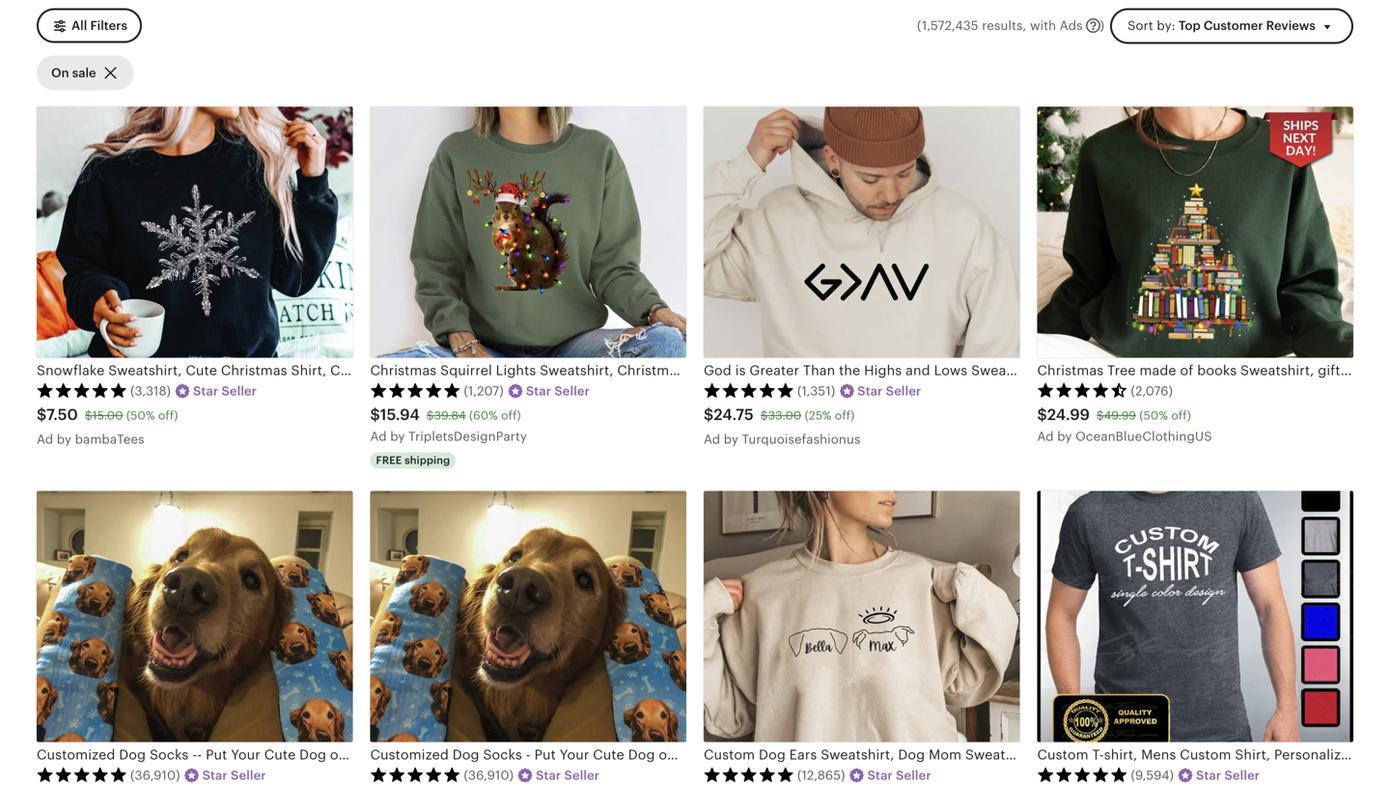 Task type: describe. For each thing, give the bounding box(es) containing it.
y inside $ 15.94 $ 39.84 (60% off) a d b y tripletsdesignparty
[[398, 429, 405, 444]]

5 out of 5 stars image for 'customized dog socks - put your cute dog on custom socks, dog lovers, dog gift, dog personalized, dog gift socks,fathers day gift,graduation' image
[[370, 767, 461, 782]]

4.5 out of 5 stars image
[[1038, 383, 1128, 398]]

filters
[[90, 19, 127, 33]]

( 1,572,435 results,
[[917, 18, 1027, 33]]

d inside $ 15.94 $ 39.84 (60% off) a d b y tripletsdesignparty
[[379, 429, 387, 444]]

a d b y turquoisefashionus
[[704, 432, 861, 446]]

15.94
[[380, 406, 420, 424]]

on sale
[[51, 66, 96, 80]]

custom t-shirt, mens custom shirt, personalized t-shirts, customized apparel, custom tee image
[[1038, 491, 1354, 742]]

off) for 15.94
[[501, 409, 521, 422]]

all filters
[[71, 19, 127, 33]]

$ 24.99 $ 49.99 (50% off) a d b y oceanblueclothingus
[[1038, 406, 1213, 444]]

b down the 7.50
[[57, 432, 65, 446]]

star seller for 5 out of 5 stars image corresponding to 'customized dog socks -- put your cute dog on custom socks, dog lovers, dog gift, cute dog personalized, dog gift socks, fathers day gift' "image"
[[202, 768, 266, 783]]

off) for 7.50
[[158, 409, 178, 422]]

y down the 7.50
[[65, 432, 71, 446]]

oceanblueclothingus
[[1076, 429, 1213, 444]]

)
[[1101, 18, 1105, 33]]

seller for custom t-shirt, mens custom shirt, personalized t-shirts, customized apparel, custom tee image
[[1225, 768, 1260, 783]]

5 out of 5 stars image for snowflake sweatshirt, cute christmas shirt, christmas sweatshirt, women holiday shirt, snowflake shirt, snow sweatshirt, winter shirt image
[[37, 383, 127, 398]]

with
[[1030, 18, 1057, 33]]

a inside $ 15.94 $ 39.84 (60% off) a d b y tripletsdesignparty
[[370, 429, 379, 444]]

5 out of 5 stars image for custom dog ears sweatshirt, dog mom sweatshirt, dog lover sweatshirt, dog people sweatshirt, new dog owner sweatshirt, pet lover sweatshirt image
[[704, 767, 795, 782]]

star for custom t-shirt, mens custom shirt, personalized t-shirts, customized apparel, custom tee image
[[1197, 768, 1222, 783]]

customized dog socks - put your cute dog on custom socks, dog lovers, dog gift, dog personalized, dog gift socks,fathers day gift,graduation image
[[370, 491, 687, 742]]

5 out of 5 stars image for custom t-shirt, mens custom shirt, personalized t-shirts, customized apparel, custom tee image
[[1038, 767, 1128, 782]]

b down 24.75
[[724, 432, 732, 446]]

on
[[51, 66, 69, 80]]

snowflake sweatshirt, cute christmas shirt, christmas sweatshirt, women holiday shirt, snowflake shirt, snow sweatshirt, winter shirt image
[[37, 107, 353, 358]]

with ads
[[1030, 18, 1083, 33]]

$ 24.75 $ 33.00 (25% off)
[[704, 406, 855, 424]]

49.99
[[1104, 409, 1137, 422]]

personalized
[[1275, 747, 1358, 763]]

a inside $ 24.99 $ 49.99 (50% off) a d b y oceanblueclothingus
[[1038, 429, 1046, 444]]

(50% for 7.50
[[126, 409, 155, 422]]

y down 24.75
[[732, 432, 739, 446]]

custom t-shirt, mens custom shirt, personalized t-shi
[[1038, 747, 1391, 763]]

$ 15.94 $ 39.84 (60% off) a d b y tripletsdesignparty
[[370, 406, 527, 444]]

seller for snowflake sweatshirt, cute christmas shirt, christmas sweatshirt, women holiday shirt, snowflake shirt, snow sweatshirt, winter shirt image
[[222, 384, 257, 398]]

15.00
[[92, 409, 123, 422]]

(3,318)
[[130, 384, 171, 398]]

a left bambatees
[[37, 432, 45, 446]]

star for custom dog ears sweatshirt, dog mom sweatshirt, dog lover sweatshirt, dog people sweatshirt, new dog owner sweatshirt, pet lover sweatshirt image
[[868, 768, 893, 783]]

1 t- from the left
[[1093, 747, 1104, 763]]

(1,351)
[[798, 384, 836, 398]]

star for snowflake sweatshirt, cute christmas shirt, christmas sweatshirt, women holiday shirt, snowflake shirt, snow sweatshirt, winter shirt image
[[193, 384, 218, 398]]

off) for 24.99
[[1172, 409, 1192, 422]]

star seller for 5 out of 5 stars image for custom t-shirt, mens custom shirt, personalized t-shirts, customized apparel, custom tee image
[[1197, 768, 1260, 783]]

seller for 'customized dog socks -- put your cute dog on custom socks, dog lovers, dog gift, cute dog personalized, dog gift socks, fathers day gift' "image"
[[231, 768, 266, 783]]

tripletsdesignparty
[[409, 429, 527, 444]]

(9,594)
[[1131, 768, 1174, 783]]

mens
[[1142, 747, 1177, 763]]

star seller for 5 out of 5 stars image corresponding to custom dog ears sweatshirt, dog mom sweatshirt, dog lover sweatshirt, dog people sweatshirt, new dog owner sweatshirt, pet lover sweatshirt image
[[868, 768, 932, 783]]

a d b y bambatees
[[37, 432, 145, 446]]

ads
[[1060, 18, 1083, 33]]

7.50
[[46, 406, 78, 424]]

star seller for 'customized dog socks - put your cute dog on custom socks, dog lovers, dog gift, dog personalized, dog gift socks,fathers day gift,graduation' image's 5 out of 5 stars image
[[536, 768, 600, 783]]

(36,910) for 'customized dog socks -- put your cute dog on custom socks, dog lovers, dog gift, cute dog personalized, dog gift socks, fathers day gift' "image"
[[130, 768, 180, 783]]

1 custom from the left
[[1038, 747, 1089, 763]]

god is greater than the highs and lows sweatshirt, christian hoodie, bible jesus lover gift, faith sweatshirt, jesus shirt, christian hoodie image
[[704, 107, 1020, 358]]

christmas squirrel lights sweatshirt, christmas squirrel hoodie, christmas lights sweater, christmas squirrel gift, cute christmas sweater image
[[370, 107, 687, 358]]

customer
[[1204, 18, 1264, 33]]

(2,076)
[[1131, 384, 1173, 398]]

bambatees
[[75, 432, 145, 446]]

(1,207)
[[464, 384, 504, 398]]



Task type: vqa. For each thing, say whether or not it's contained in the screenshot.
year
no



Task type: locate. For each thing, give the bounding box(es) containing it.
star for christmas squirrel lights sweatshirt, christmas squirrel hoodie, christmas lights sweater, christmas squirrel gift, cute christmas sweater image
[[526, 384, 551, 398]]

t- left mens
[[1093, 747, 1104, 763]]

0 horizontal spatial t-
[[1093, 747, 1104, 763]]

star for 'customized dog socks - put your cute dog on custom socks, dog lovers, dog gift, dog personalized, dog gift socks,fathers day gift,graduation' image
[[536, 768, 561, 783]]

39.84
[[434, 409, 466, 422]]

d inside $ 24.99 $ 49.99 (50% off) a d b y oceanblueclothingus
[[1046, 429, 1054, 444]]

seller for custom dog ears sweatshirt, dog mom sweatshirt, dog lover sweatshirt, dog people sweatshirt, new dog owner sweatshirt, pet lover sweatshirt image
[[896, 768, 932, 783]]

t-
[[1093, 747, 1104, 763], [1362, 747, 1373, 763]]

5 out of 5 stars image for 'customized dog socks -- put your cute dog on custom socks, dog lovers, dog gift, cute dog personalized, dog gift socks, fathers day gift' "image"
[[37, 767, 127, 782]]

a down "4.5 out of 5 stars" image
[[1038, 429, 1046, 444]]

y down 15.94
[[398, 429, 405, 444]]

d down 24.75
[[712, 432, 721, 446]]

customized dog socks -- put your cute dog on custom socks, dog lovers, dog gift, cute dog personalized, dog gift socks, fathers day gift image
[[37, 491, 353, 742]]

b down 15.94
[[390, 429, 399, 444]]

(50% inside $ 24.99 $ 49.99 (50% off) a d b y oceanblueclothingus
[[1140, 409, 1169, 422]]

off) right (60%
[[501, 409, 521, 422]]

custom
[[1038, 747, 1089, 763], [1180, 747, 1232, 763]]

off) for 24.75
[[835, 409, 855, 422]]

shipping
[[405, 454, 450, 466]]

seller
[[222, 384, 257, 398], [555, 384, 590, 398], [886, 384, 922, 398], [231, 768, 266, 783], [564, 768, 600, 783], [896, 768, 932, 783], [1225, 768, 1260, 783]]

b
[[390, 429, 399, 444], [1058, 429, 1066, 444], [57, 432, 65, 446], [724, 432, 732, 446]]

3 off) from the left
[[835, 409, 855, 422]]

(60%
[[469, 409, 498, 422]]

a up free
[[370, 429, 379, 444]]

off) inside $ 7.50 $ 15.00 (50% off)
[[158, 409, 178, 422]]

$ inside $ 7.50 $ 15.00 (50% off)
[[85, 409, 92, 422]]

33.00
[[768, 409, 802, 422]]

24.99
[[1048, 406, 1090, 424]]

d down the 7.50
[[45, 432, 53, 446]]

t- right 'personalized'
[[1362, 747, 1373, 763]]

d down 24.99
[[1046, 429, 1054, 444]]

all filters button
[[37, 8, 142, 43]]

(12,865)
[[798, 768, 846, 783]]

top
[[1179, 18, 1201, 33]]

1 horizontal spatial (36,910)
[[464, 768, 514, 783]]

a
[[370, 429, 379, 444], [1038, 429, 1046, 444], [37, 432, 45, 446], [704, 432, 713, 446]]

d up free
[[379, 429, 387, 444]]

sort by: top customer reviews
[[1128, 18, 1316, 33]]

star seller for god is greater than the highs and lows sweatshirt, christian hoodie, bible jesus lover gift, faith sweatshirt, jesus shirt, christian hoodie image 5 out of 5 stars image
[[858, 384, 922, 398]]

(25%
[[805, 409, 832, 422]]

star
[[193, 384, 218, 398], [526, 384, 551, 398], [858, 384, 883, 398], [202, 768, 228, 783], [536, 768, 561, 783], [868, 768, 893, 783], [1197, 768, 1222, 783]]

b inside $ 24.99 $ 49.99 (50% off) a d b y oceanblueclothingus
[[1058, 429, 1066, 444]]

1 horizontal spatial custom
[[1180, 747, 1232, 763]]

custom left shirt,
[[1038, 747, 1089, 763]]

seller for god is greater than the highs and lows sweatshirt, christian hoodie, bible jesus lover gift, faith sweatshirt, jesus shirt, christian hoodie image
[[886, 384, 922, 398]]

shi
[[1373, 747, 1391, 763]]

(
[[917, 18, 922, 33]]

0 horizontal spatial custom
[[1038, 747, 1089, 763]]

off) inside $ 24.99 $ 49.99 (50% off) a d b y oceanblueclothingus
[[1172, 409, 1192, 422]]

1 horizontal spatial (50%
[[1140, 409, 1169, 422]]

2 (50% from the left
[[1140, 409, 1169, 422]]

(50% down (3,318)
[[126, 409, 155, 422]]

b inside $ 15.94 $ 39.84 (60% off) a d b y tripletsdesignparty
[[390, 429, 399, 444]]

results,
[[982, 18, 1027, 33]]

2 custom from the left
[[1180, 747, 1232, 763]]

shirt,
[[1104, 747, 1138, 763]]

2 t- from the left
[[1362, 747, 1373, 763]]

1 (50% from the left
[[126, 409, 155, 422]]

(50% for 24.99
[[1140, 409, 1169, 422]]

turquoisefashionus
[[742, 432, 861, 446]]

a down $ 24.75 $ 33.00 (25% off)
[[704, 432, 713, 446]]

free
[[376, 454, 402, 466]]

1 horizontal spatial t-
[[1362, 747, 1373, 763]]

sale
[[72, 66, 96, 80]]

reviews
[[1267, 18, 1316, 33]]

free shipping
[[376, 454, 450, 466]]

5 out of 5 stars image for god is greater than the highs and lows sweatshirt, christian hoodie, bible jesus lover gift, faith sweatshirt, jesus shirt, christian hoodie image
[[704, 383, 795, 398]]

all
[[71, 19, 87, 33]]

0 horizontal spatial (36,910)
[[130, 768, 180, 783]]

off) inside $ 15.94 $ 39.84 (60% off) a d b y tripletsdesignparty
[[501, 409, 521, 422]]

2 off) from the left
[[501, 409, 521, 422]]

star for 'customized dog socks -- put your cute dog on custom socks, dog lovers, dog gift, cute dog personalized, dog gift socks, fathers day gift' "image"
[[202, 768, 228, 783]]

5 out of 5 stars image for christmas squirrel lights sweatshirt, christmas squirrel hoodie, christmas lights sweater, christmas squirrel gift, cute christmas sweater image
[[370, 383, 461, 398]]

(36,910) for 'customized dog socks - put your cute dog on custom socks, dog lovers, dog gift, dog personalized, dog gift socks,fathers day gift,graduation' image
[[464, 768, 514, 783]]

y
[[398, 429, 405, 444], [1065, 429, 1072, 444], [65, 432, 71, 446], [732, 432, 739, 446]]

$ 7.50 $ 15.00 (50% off)
[[37, 406, 178, 424]]

on sale link
[[37, 55, 134, 90]]

1 off) from the left
[[158, 409, 178, 422]]

star seller for 5 out of 5 stars image for snowflake sweatshirt, cute christmas shirt, christmas sweatshirt, women holiday shirt, snowflake shirt, snow sweatshirt, winter shirt image
[[193, 384, 257, 398]]

(50%
[[126, 409, 155, 422], [1140, 409, 1169, 422]]

1,572,435
[[922, 18, 979, 33]]

(36,910)
[[130, 768, 180, 783], [464, 768, 514, 783]]

off)
[[158, 409, 178, 422], [501, 409, 521, 422], [835, 409, 855, 422], [1172, 409, 1192, 422]]

(50% up oceanblueclothingus
[[1140, 409, 1169, 422]]

(50% inside $ 7.50 $ 15.00 (50% off)
[[126, 409, 155, 422]]

custom right mens
[[1180, 747, 1232, 763]]

24.75
[[714, 406, 754, 424]]

by:
[[1157, 18, 1176, 33]]

christmas tree made of books sweatshirt, gift for book lover, gift for teachers, book tree, book lovers christmas shirt, bookworm christmas image
[[1038, 107, 1354, 358]]

0 horizontal spatial (50%
[[126, 409, 155, 422]]

off) inside $ 24.75 $ 33.00 (25% off)
[[835, 409, 855, 422]]

custom dog ears sweatshirt, dog mom sweatshirt, dog lover sweatshirt, dog people sweatshirt, new dog owner sweatshirt, pet lover sweatshirt image
[[704, 491, 1020, 742]]

off) down (3,318)
[[158, 409, 178, 422]]

star for god is greater than the highs and lows sweatshirt, christian hoodie, bible jesus lover gift, faith sweatshirt, jesus shirt, christian hoodie image
[[858, 384, 883, 398]]

seller for 'customized dog socks - put your cute dog on custom socks, dog lovers, dog gift, dog personalized, dog gift socks,fathers day gift,graduation' image
[[564, 768, 600, 783]]

d
[[379, 429, 387, 444], [1046, 429, 1054, 444], [45, 432, 53, 446], [712, 432, 721, 446]]

star seller
[[193, 384, 257, 398], [526, 384, 590, 398], [858, 384, 922, 398], [202, 768, 266, 783], [536, 768, 600, 783], [868, 768, 932, 783], [1197, 768, 1260, 783]]

1 (36,910) from the left
[[130, 768, 180, 783]]

seller for christmas squirrel lights sweatshirt, christmas squirrel hoodie, christmas lights sweater, christmas squirrel gift, cute christmas sweater image
[[555, 384, 590, 398]]

off) right (25%
[[835, 409, 855, 422]]

y down 24.99
[[1065, 429, 1072, 444]]

star seller for 5 out of 5 stars image for christmas squirrel lights sweatshirt, christmas squirrel hoodie, christmas lights sweater, christmas squirrel gift, cute christmas sweater image
[[526, 384, 590, 398]]

y inside $ 24.99 $ 49.99 (50% off) a d b y oceanblueclothingus
[[1065, 429, 1072, 444]]

$ inside $ 24.75 $ 33.00 (25% off)
[[761, 409, 768, 422]]

b down 24.99
[[1058, 429, 1066, 444]]

$
[[37, 406, 46, 424], [370, 406, 380, 424], [704, 406, 714, 424], [1038, 406, 1048, 424], [85, 409, 92, 422], [427, 409, 434, 422], [761, 409, 768, 422], [1097, 409, 1104, 422]]

off) down (2,076)
[[1172, 409, 1192, 422]]

5 out of 5 stars image
[[37, 383, 127, 398], [370, 383, 461, 398], [704, 383, 795, 398], [37, 767, 127, 782], [370, 767, 461, 782], [704, 767, 795, 782], [1038, 767, 1128, 782]]

sort
[[1128, 18, 1154, 33]]

2 (36,910) from the left
[[464, 768, 514, 783]]

shirt,
[[1235, 747, 1271, 763]]

4 off) from the left
[[1172, 409, 1192, 422]]



